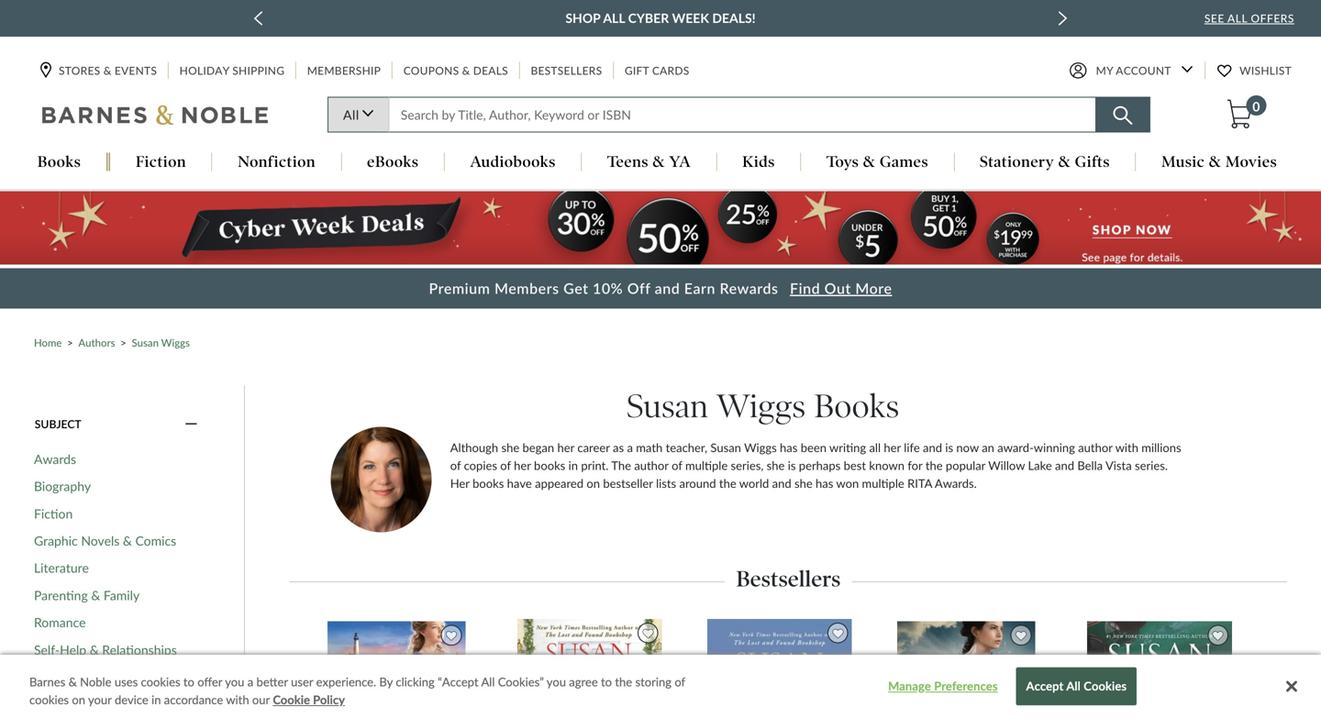 Task type: describe. For each thing, give the bounding box(es) containing it.
my
[[1096, 64, 1114, 77]]

search image
[[1114, 106, 1133, 125]]

0
[[1253, 99, 1261, 114]]

relationships
[[102, 642, 177, 658]]

home link
[[34, 337, 62, 349]]

music
[[1162, 152, 1205, 171]]

0 vertical spatial books
[[534, 459, 566, 473]]

device
[[115, 693, 148, 708]]

susan inside the although she began her career as a math teacher, susan wiggs has been writing all her life and is now an award-winning author with millions of copies of her books in print. the author of multiple series, she is perhaps best known for the popular willow lake and bella vista series. her books have appeared on bestseller lists around the world and she has won multiple rita awards.
[[711, 441, 741, 455]]

all link
[[328, 97, 389, 133]]

life
[[904, 441, 920, 455]]

0 vertical spatial cookies
[[141, 675, 180, 690]]

in inside the although she began her career as a math teacher, susan wiggs has been writing all her life and is now an award-winning author with millions of copies of her books in print. the author of multiple series, she is perhaps best known for the popular willow lake and bella vista series. her books have appeared on bestseller lists around the world and she has won multiple rita awards.
[[569, 459, 578, 473]]

parenting
[[34, 588, 88, 603]]

1 horizontal spatial is
[[946, 441, 954, 455]]

& for family
[[91, 588, 100, 603]]

bestsellers link
[[529, 62, 604, 79]]

noble
[[80, 675, 112, 690]]

on inside the although she began her career as a math teacher, susan wiggs has been writing all her life and is now an award-winning author with millions of copies of her books in print. the author of multiple series, she is perhaps best known for the popular willow lake and bella vista series. her books have appeared on bestseller lists around the world and she has won multiple rita awards.
[[587, 477, 600, 491]]

ebooks
[[367, 152, 419, 171]]

2 to from the left
[[601, 675, 612, 690]]

gift cards
[[625, 64, 690, 77]]

accordance
[[164, 693, 223, 708]]

barnes
[[29, 675, 65, 690]]

in inside barnes & noble uses cookies to offer you a better user experience. by clicking "accept all cookies" you agree to the storing of cookies on your device in accordance with our
[[152, 693, 161, 708]]

help
[[60, 642, 86, 658]]

bestsellers inside susan wiggs books main content
[[736, 566, 841, 593]]

1 horizontal spatial author
[[1079, 441, 1113, 455]]

cookie policy link
[[273, 692, 345, 709]]

price
[[35, 690, 66, 703]]

accept
[[1026, 679, 1064, 694]]

toys & games button
[[801, 152, 954, 173]]

although
[[450, 441, 498, 455]]

the drifter image
[[897, 621, 1036, 719]]

preferences
[[934, 679, 998, 694]]

2 horizontal spatial she
[[795, 477, 813, 491]]

week
[[672, 10, 709, 26]]

self-
[[34, 642, 60, 658]]

family
[[104, 588, 140, 603]]

accept all cookies
[[1026, 679, 1127, 694]]

with inside the although she began her career as a math teacher, susan wiggs has been writing all her life and is now an award-winning author with millions of copies of her books in print. the author of multiple series, she is perhaps best known for the popular willow lake and bella vista series. her books have appeared on bestseller lists around the world and she has won multiple rita awards.
[[1116, 441, 1139, 455]]

2 you from the left
[[547, 675, 566, 690]]

on inside barnes & noble uses cookies to offer you a better user experience. by clicking "accept all cookies" you agree to the storing of cookies on your device in accordance with our
[[72, 693, 85, 708]]

1 vertical spatial is
[[788, 459, 796, 473]]

romance link
[[34, 615, 86, 631]]

uses
[[115, 675, 138, 690]]

find
[[790, 280, 821, 297]]

& for deals
[[462, 64, 470, 77]]

cyber week deals! shop now image
[[0, 191, 1322, 265]]

self-help & relationships
[[34, 642, 177, 658]]

coupons & deals
[[404, 64, 508, 77]]

0 horizontal spatial has
[[780, 441, 798, 455]]

vista
[[1106, 459, 1132, 473]]

stationery & gifts button
[[955, 152, 1136, 173]]

ya
[[669, 152, 691, 171]]

our
[[252, 693, 270, 708]]

& right novels
[[123, 533, 132, 549]]

& for events
[[103, 64, 112, 77]]

susan wiggs books main content
[[0, 190, 1322, 719]]

and down winning
[[1055, 459, 1075, 473]]

all inside 'link'
[[343, 107, 360, 123]]

appeared
[[535, 477, 584, 491]]

manage preferences button
[[886, 669, 1001, 705]]

account
[[1116, 64, 1172, 77]]

nonfiction
[[238, 152, 316, 171]]

10%
[[593, 280, 623, 297]]

began
[[523, 441, 554, 455]]

popular
[[946, 459, 986, 473]]

as
[[613, 441, 624, 455]]

cart image
[[1227, 100, 1252, 129]]

subject
[[35, 417, 81, 431]]

0 horizontal spatial cookies
[[29, 693, 69, 708]]

earn
[[684, 280, 716, 297]]

susan for susan wiggs
[[132, 337, 159, 349]]

shop
[[566, 10, 601, 26]]

off
[[627, 280, 651, 297]]

rewards
[[720, 280, 779, 297]]

& for gifts
[[1059, 152, 1071, 171]]

around
[[680, 477, 716, 491]]

rita
[[908, 477, 932, 491]]

gift cards link
[[623, 62, 691, 79]]

print.
[[581, 459, 609, 473]]

price button
[[34, 690, 199, 704]]

won
[[836, 477, 859, 491]]

graphic novels & comics link
[[34, 533, 176, 549]]

fiction for fiction button
[[136, 152, 186, 171]]

minus image
[[185, 416, 197, 433]]

fiction for fiction "link"
[[34, 506, 73, 522]]

awards link
[[34, 452, 76, 468]]

policy
[[313, 693, 345, 708]]

& for movies
[[1209, 152, 1222, 171]]

career
[[578, 441, 610, 455]]

perhaps
[[799, 459, 841, 473]]

0 horizontal spatial books
[[473, 477, 504, 491]]

audiobooks button
[[445, 152, 581, 173]]

a inside the although she began her career as a math teacher, susan wiggs has been writing all her life and is now an award-winning author with millions of copies of her books in print. the author of multiple series, she is perhaps best known for the popular willow lake and bella vista series. her books have appeared on bestseller lists around the world and she has won multiple rita awards.
[[627, 441, 633, 455]]

1 horizontal spatial her
[[558, 441, 575, 455]]

deals
[[473, 64, 508, 77]]

0 horizontal spatial author
[[634, 459, 669, 473]]

biography link
[[34, 479, 91, 495]]

barnes & noble uses cookies to offer you a better user experience. by clicking "accept all cookies" you agree to the storing of cookies on your device in accordance with our
[[29, 675, 685, 708]]

1 vertical spatial multiple
[[862, 477, 905, 491]]

all inside barnes & noble uses cookies to offer you a better user experience. by clicking "accept all cookies" you agree to the storing of cookies on your device in accordance with our
[[481, 675, 495, 690]]

my account button
[[1070, 62, 1194, 79]]

logo image
[[42, 104, 270, 130]]

self-help & relationships link
[[34, 642, 177, 658]]

shop all cyber week deals!
[[566, 10, 756, 26]]

an
[[982, 441, 995, 455]]

offer
[[198, 675, 222, 690]]

agree
[[569, 675, 598, 690]]

storing
[[636, 675, 672, 690]]

premium members get 10% off and earn rewards find out more
[[429, 280, 892, 297]]

wiggs inside the although she began her career as a math teacher, susan wiggs has been writing all her life and is now an award-winning author with millions of copies of her books in print. the author of multiple series, she is perhaps best known for the popular willow lake and bella vista series. her books have appeared on bestseller lists around the world and she has won multiple rita awards.
[[744, 441, 777, 455]]

deals!
[[712, 10, 756, 26]]



Task type: vqa. For each thing, say whether or not it's contained in the screenshot.
the left the
yes



Task type: locate. For each thing, give the bounding box(es) containing it.
0 horizontal spatial fiction
[[34, 506, 73, 522]]

books inside button
[[37, 152, 81, 171]]

susan up series,
[[711, 441, 741, 455]]

1 to from the left
[[183, 675, 195, 690]]

bestsellers
[[531, 64, 602, 77], [736, 566, 841, 593]]

0 vertical spatial a
[[627, 441, 633, 455]]

on left your
[[72, 693, 85, 708]]

cookies
[[1084, 679, 1127, 694]]

world
[[739, 477, 769, 491]]

graphic
[[34, 533, 78, 549]]

1 vertical spatial has
[[816, 477, 834, 491]]

holiday shipping link
[[178, 62, 287, 79]]

0 vertical spatial is
[[946, 441, 954, 455]]

0 vertical spatial books
[[37, 152, 81, 171]]

you left agree
[[547, 675, 566, 690]]

best
[[844, 459, 866, 473]]

1 horizontal spatial susan
[[627, 387, 708, 427]]

1 horizontal spatial books
[[534, 459, 566, 473]]

of up her on the bottom left of the page
[[450, 459, 461, 473]]

1 vertical spatial in
[[152, 693, 161, 708]]

cards
[[652, 64, 690, 77]]

members
[[495, 280, 559, 297]]

& inside button
[[1209, 152, 1222, 171]]

stationery
[[980, 152, 1055, 171]]

0 horizontal spatial she
[[501, 441, 520, 455]]

author down math
[[634, 459, 669, 473]]

0 horizontal spatial books
[[37, 152, 81, 171]]

more
[[856, 280, 892, 297]]

0 horizontal spatial susan
[[132, 337, 159, 349]]

1 horizontal spatial cookies
[[141, 675, 180, 690]]

1 vertical spatial books
[[473, 477, 504, 491]]

lake
[[1028, 459, 1052, 473]]

has
[[780, 441, 798, 455], [816, 477, 834, 491]]

previous slide / item image
[[254, 11, 263, 26]]

1 vertical spatial author
[[634, 459, 669, 473]]

authors link
[[78, 337, 115, 349]]

0 horizontal spatial her
[[514, 459, 531, 473]]

& inside "button"
[[863, 152, 876, 171]]

& right music
[[1209, 152, 1222, 171]]

& inside barnes & noble uses cookies to offer you a better user experience. by clicking "accept all cookies" you agree to the storing of cookies on your device in accordance with our
[[68, 675, 77, 690]]

welcome to beach town: a novel image
[[707, 619, 853, 719]]

has down the perhaps on the bottom right of page
[[816, 477, 834, 491]]

1 horizontal spatial you
[[547, 675, 566, 690]]

and right off
[[655, 280, 680, 297]]

fiction inside button
[[136, 152, 186, 171]]

0 vertical spatial in
[[569, 459, 578, 473]]

1 horizontal spatial the
[[719, 477, 737, 491]]

and right life
[[923, 441, 943, 455]]

all
[[870, 441, 881, 455]]

of up 'have'
[[500, 459, 511, 473]]

comics
[[135, 533, 176, 549]]

has left been at the bottom of page
[[780, 441, 798, 455]]

1 horizontal spatial she
[[767, 459, 785, 473]]

1 vertical spatial wiggs
[[717, 387, 806, 427]]

& for ya
[[653, 152, 665, 171]]

see all offers
[[1205, 11, 1295, 25]]

fiction inside susan wiggs books main content
[[34, 506, 73, 522]]

0 vertical spatial has
[[780, 441, 798, 455]]

of right storing
[[675, 675, 685, 690]]

with up vista
[[1116, 441, 1139, 455]]

author
[[1079, 441, 1113, 455], [634, 459, 669, 473]]

teacher,
[[666, 441, 708, 455]]

ebooks button
[[342, 152, 444, 173]]

1 horizontal spatial bestsellers
[[736, 566, 841, 593]]

copies
[[464, 459, 497, 473]]

winning
[[1034, 441, 1075, 455]]

membership link
[[305, 62, 383, 79]]

2 vertical spatial wiggs
[[744, 441, 777, 455]]

a up our
[[248, 675, 253, 690]]

bestsellers up "welcome to beach town: a novel" image
[[736, 566, 841, 593]]

holiday
[[180, 64, 229, 77]]

1 vertical spatial cookies
[[29, 693, 69, 708]]

privacy alert dialog
[[0, 655, 1322, 719]]

although she began her career as a math teacher, susan wiggs has been writing all her life and is now an award-winning author with millions of copies of her books in print. the author of multiple series, she is perhaps best known for the popular willow lake and bella vista series. her books have appeared on bestseller lists around the world and she has won multiple rita awards.
[[450, 441, 1182, 491]]

have
[[507, 477, 532, 491]]

0 vertical spatial with
[[1116, 441, 1139, 455]]

& left "ya"
[[653, 152, 665, 171]]

with left our
[[226, 693, 249, 708]]

all right accept
[[1067, 679, 1081, 694]]

the left world
[[719, 477, 737, 491]]

cyber
[[628, 10, 669, 26]]

toys & games
[[827, 152, 929, 171]]

susan
[[132, 337, 159, 349], [627, 387, 708, 427], [711, 441, 741, 455]]

her right began
[[558, 441, 575, 455]]

susan right authors link
[[132, 337, 159, 349]]

see
[[1205, 11, 1225, 25]]

all right shop
[[603, 10, 625, 26]]

on down print.
[[587, 477, 600, 491]]

1 horizontal spatial on
[[587, 477, 600, 491]]

1 vertical spatial fiction
[[34, 506, 73, 522]]

known
[[869, 459, 905, 473]]

0 vertical spatial she
[[501, 441, 520, 455]]

1 horizontal spatial has
[[816, 477, 834, 491]]

is left the perhaps on the bottom right of page
[[788, 459, 796, 473]]

is
[[946, 441, 954, 455], [788, 459, 796, 473]]

teens
[[607, 152, 649, 171]]

the apple orchard image
[[1087, 621, 1233, 719]]

writing
[[830, 441, 866, 455]]

for
[[908, 459, 923, 473]]

1 vertical spatial susan
[[627, 387, 708, 427]]

0 horizontal spatial multiple
[[686, 459, 728, 473]]

authors
[[78, 337, 115, 349]]

her up 'have'
[[514, 459, 531, 473]]

1 vertical spatial she
[[767, 459, 785, 473]]

she up world
[[767, 459, 785, 473]]

1 horizontal spatial a
[[627, 441, 633, 455]]

all for shop
[[603, 10, 625, 26]]

1 horizontal spatial books
[[814, 387, 900, 427]]

awards.
[[935, 477, 977, 491]]

susan wiggs
[[132, 337, 190, 349]]

& left deals on the top left of the page
[[462, 64, 470, 77]]

her right all
[[884, 441, 901, 455]]

get
[[564, 280, 589, 297]]

fiction link
[[34, 506, 73, 522]]

1 vertical spatial with
[[226, 693, 249, 708]]

books
[[37, 152, 81, 171], [814, 387, 900, 427]]

2 horizontal spatial susan
[[711, 441, 741, 455]]

author up bella
[[1079, 441, 1113, 455]]

accept all cookies button
[[1016, 668, 1137, 706]]

to up accordance
[[183, 675, 195, 690]]

kids
[[743, 152, 775, 171]]

2 vertical spatial she
[[795, 477, 813, 491]]

wiggs for susan wiggs
[[161, 337, 190, 349]]

millions
[[1142, 441, 1182, 455]]

& for games
[[863, 152, 876, 171]]

games
[[880, 152, 929, 171]]

1 horizontal spatial multiple
[[862, 477, 905, 491]]

user image
[[1070, 62, 1087, 79]]

you
[[225, 675, 244, 690], [547, 675, 566, 690]]

books inside main content
[[814, 387, 900, 427]]

2 horizontal spatial the
[[926, 459, 943, 473]]

the left storing
[[615, 675, 632, 690]]

fiction down logo on the left of the page
[[136, 152, 186, 171]]

& left family
[[91, 588, 100, 603]]

a right as
[[627, 441, 633, 455]]

0 horizontal spatial the
[[615, 675, 632, 690]]

is left now
[[946, 441, 954, 455]]

& inside "link"
[[103, 64, 112, 77]]

1 you from the left
[[225, 675, 244, 690]]

1 vertical spatial on
[[72, 693, 85, 708]]

subject button
[[34, 416, 199, 433]]

all for see
[[1228, 11, 1248, 25]]

in left print.
[[569, 459, 578, 473]]

& right "stores"
[[103, 64, 112, 77]]

0 button
[[1226, 95, 1267, 130]]

0 vertical spatial bestsellers
[[531, 64, 602, 77]]

0 vertical spatial susan
[[132, 337, 159, 349]]

cookie policy
[[273, 693, 345, 708]]

& left the noble
[[68, 675, 77, 690]]

0 vertical spatial the
[[926, 459, 943, 473]]

0 horizontal spatial you
[[225, 675, 244, 690]]

teens & ya button
[[582, 152, 717, 173]]

1 vertical spatial books
[[814, 387, 900, 427]]

multiple down 'known'
[[862, 477, 905, 491]]

novels
[[81, 533, 120, 549]]

0 vertical spatial on
[[587, 477, 600, 491]]

1 horizontal spatial fiction
[[136, 152, 186, 171]]

a inside barnes & noble uses cookies to offer you a better user experience. by clicking "accept all cookies" you agree to the storing of cookies on your device in accordance with our
[[248, 675, 253, 690]]

0 horizontal spatial in
[[152, 693, 161, 708]]

0 vertical spatial multiple
[[686, 459, 728, 473]]

1 vertical spatial bestsellers
[[736, 566, 841, 593]]

kids button
[[717, 152, 801, 173]]

of inside barnes & noble uses cookies to offer you a better user experience. by clicking "accept all cookies" you agree to the storing of cookies on your device in accordance with our
[[675, 675, 685, 690]]

0 horizontal spatial to
[[183, 675, 195, 690]]

None field
[[389, 97, 1097, 133]]

0 vertical spatial wiggs
[[161, 337, 190, 349]]

to right agree
[[601, 675, 612, 690]]

stationery & gifts
[[980, 152, 1110, 171]]

0 vertical spatial fiction
[[136, 152, 186, 171]]

literature
[[34, 560, 89, 576]]

in right device
[[152, 693, 161, 708]]

with inside barnes & noble uses cookies to offer you a better user experience. by clicking "accept all cookies" you agree to the storing of cookies on your device in accordance with our
[[226, 693, 249, 708]]

& right toys
[[863, 152, 876, 171]]

0 vertical spatial author
[[1079, 441, 1113, 455]]

premium
[[429, 280, 491, 297]]

the lightkeeper image
[[327, 621, 466, 719]]

she down the perhaps on the bottom right of page
[[795, 477, 813, 491]]

my account
[[1096, 64, 1172, 77]]

& for noble
[[68, 675, 77, 690]]

2 vertical spatial the
[[615, 675, 632, 690]]

the inside barnes & noble uses cookies to offer you a better user experience. by clicking "accept all cookies" you agree to the storing of cookies on your device in accordance with our
[[615, 675, 632, 690]]

bestsellers down shop
[[531, 64, 602, 77]]

series.
[[1135, 459, 1168, 473]]

2 vertical spatial susan
[[711, 441, 741, 455]]

1 vertical spatial the
[[719, 477, 737, 491]]

better
[[257, 675, 288, 690]]

susan wiggs books
[[627, 387, 900, 427]]

of down teacher,
[[672, 459, 682, 473]]

all right "accept
[[481, 675, 495, 690]]

susan for susan wiggs books
[[627, 387, 708, 427]]

fiction
[[136, 152, 186, 171], [34, 506, 73, 522]]

cookies down barnes
[[29, 693, 69, 708]]

1 horizontal spatial with
[[1116, 441, 1139, 455]]

willow
[[989, 459, 1025, 473]]

wiggs for susan wiggs books
[[717, 387, 806, 427]]

next slide / item image
[[1059, 11, 1068, 26]]

been
[[801, 441, 827, 455]]

music & movies
[[1162, 152, 1278, 171]]

the right for
[[926, 459, 943, 473]]

manage preferences
[[888, 679, 998, 694]]

0 horizontal spatial on
[[72, 693, 85, 708]]

music & movies button
[[1136, 152, 1303, 173]]

1 vertical spatial a
[[248, 675, 253, 690]]

you right offer
[[225, 675, 244, 690]]

books
[[534, 459, 566, 473], [473, 477, 504, 491]]

all down membership link
[[343, 107, 360, 123]]

all right see
[[1228, 11, 1248, 25]]

all for accept
[[1067, 679, 1081, 694]]

books down the "copies"
[[473, 477, 504, 491]]

fiction button
[[110, 152, 212, 173]]

& inside 'link'
[[91, 588, 100, 603]]

0 horizontal spatial is
[[788, 459, 796, 473]]

& left gifts
[[1059, 152, 1071, 171]]

graphic novels & comics
[[34, 533, 176, 549]]

she
[[501, 441, 520, 455], [767, 459, 785, 473], [795, 477, 813, 491]]

0 horizontal spatial a
[[248, 675, 253, 690]]

coupons
[[404, 64, 459, 77]]

your
[[88, 693, 112, 708]]

susan up math
[[627, 387, 708, 427]]

0 horizontal spatial with
[[226, 693, 249, 708]]

Search by Title, Author, Keyword or ISBN text field
[[389, 97, 1097, 133]]

audiobooks
[[470, 152, 556, 171]]

books up appeared
[[534, 459, 566, 473]]

shop all cyber week deals! link
[[566, 7, 756, 29]]

1 horizontal spatial to
[[601, 675, 612, 690]]

her
[[450, 477, 470, 491]]

she left began
[[501, 441, 520, 455]]

and right world
[[772, 477, 792, 491]]

1 horizontal spatial in
[[569, 459, 578, 473]]

2 horizontal spatial her
[[884, 441, 901, 455]]

all inside button
[[1067, 679, 1081, 694]]

the twelve dogs of christmas: a novel image
[[517, 619, 663, 719]]

cookies"
[[498, 675, 544, 690]]

and
[[655, 280, 680, 297], [923, 441, 943, 455], [1055, 459, 1075, 473], [772, 477, 792, 491]]

& right the help
[[90, 642, 99, 658]]

cookies up device
[[141, 675, 180, 690]]

fiction up "graphic"
[[34, 506, 73, 522]]

0 horizontal spatial bestsellers
[[531, 64, 602, 77]]

multiple up around
[[686, 459, 728, 473]]

down arrow image
[[1182, 66, 1194, 73]]

toys
[[827, 152, 859, 171]]

her
[[558, 441, 575, 455], [884, 441, 901, 455], [514, 459, 531, 473]]



